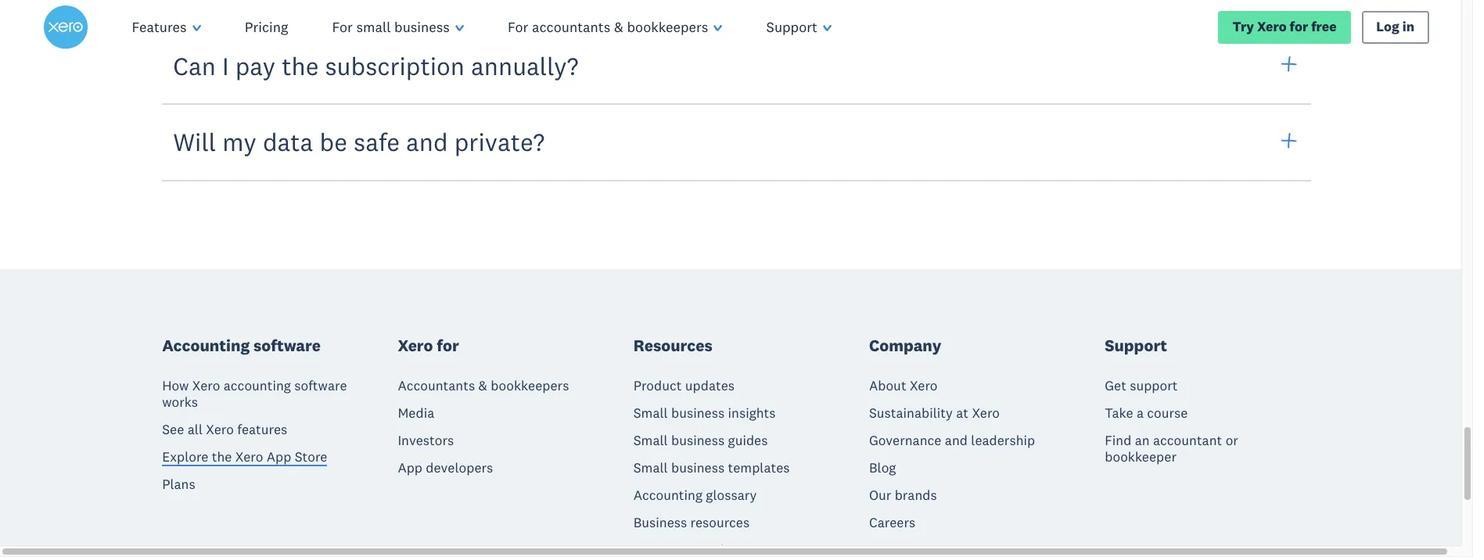 Task type: vqa. For each thing, say whether or not it's contained in the screenshot.
left Day
no



Task type: locate. For each thing, give the bounding box(es) containing it.
and down at
[[945, 432, 968, 450]]

i
[[222, 50, 229, 81]]

bookkeepers inside dropdown button
[[627, 18, 709, 36]]

leadership
[[972, 432, 1036, 450]]

0 vertical spatial bookkeepers
[[627, 18, 709, 36]]

the
[[282, 50, 319, 81], [212, 449, 232, 466]]

1 horizontal spatial accounting
[[634, 487, 703, 504]]

my
[[223, 126, 257, 158]]

0 horizontal spatial accounting
[[162, 335, 250, 356]]

pricing link
[[223, 0, 310, 55]]

1 vertical spatial for
[[437, 335, 459, 356]]

0 horizontal spatial &
[[479, 378, 488, 395]]

accounting
[[162, 335, 250, 356], [634, 487, 703, 504]]

2 small from the top
[[634, 432, 668, 450]]

business down small business guides "link"
[[672, 460, 725, 477]]

small business guides
[[634, 432, 768, 450]]

business for small business guides
[[672, 432, 725, 450]]

product updates link
[[634, 378, 735, 395]]

and right safe
[[406, 126, 448, 158]]

1 vertical spatial small
[[634, 432, 668, 450]]

xero homepage image
[[44, 5, 88, 49]]

business up subscription
[[395, 18, 450, 36]]

private?
[[455, 126, 545, 158]]

for for for accountants & bookkeepers
[[508, 18, 529, 36]]

business down the small business insights
[[672, 432, 725, 450]]

0 vertical spatial the
[[282, 50, 319, 81]]

glossary
[[706, 487, 757, 504]]

product updates
[[634, 378, 735, 395]]

resources
[[691, 515, 750, 532]]

accountants & bookkeepers link
[[398, 378, 569, 395]]

0 horizontal spatial app
[[267, 449, 291, 466]]

for
[[1290, 18, 1309, 35], [437, 335, 459, 356]]

0 horizontal spatial for
[[332, 18, 353, 36]]

accounting for accounting software
[[162, 335, 250, 356]]

for inside dropdown button
[[332, 18, 353, 36]]

1 horizontal spatial the
[[282, 50, 319, 81]]

1 horizontal spatial support
[[1105, 335, 1168, 356]]

support
[[767, 18, 818, 36], [1105, 335, 1168, 356]]

blog link
[[870, 460, 897, 477]]

0 vertical spatial support
[[767, 18, 818, 36]]

0 vertical spatial accounting
[[162, 335, 250, 356]]

app
[[267, 449, 291, 466], [398, 460, 423, 477]]

1 horizontal spatial bookkeepers
[[627, 18, 709, 36]]

the right pay
[[282, 50, 319, 81]]

0 vertical spatial for
[[1290, 18, 1309, 35]]

1 vertical spatial bookkeepers
[[491, 378, 569, 395]]

sustainability at xero
[[870, 405, 1000, 422]]

&
[[614, 18, 624, 36], [479, 378, 488, 395]]

will
[[173, 126, 216, 158]]

at
[[957, 405, 969, 422]]

small
[[634, 405, 668, 422], [634, 432, 668, 450], [634, 460, 668, 477]]

0 horizontal spatial support
[[767, 18, 818, 36]]

0 vertical spatial and
[[406, 126, 448, 158]]

a
[[1137, 405, 1144, 422]]

business resources link
[[634, 515, 750, 532]]

bookkeepers
[[627, 18, 709, 36], [491, 378, 569, 395]]

0 horizontal spatial for
[[437, 335, 459, 356]]

features
[[237, 421, 287, 439]]

1 small from the top
[[634, 405, 668, 422]]

safe
[[354, 126, 400, 158]]

accounting up how
[[162, 335, 250, 356]]

explore the xero app store link
[[162, 449, 328, 470]]

1 horizontal spatial and
[[945, 432, 968, 450]]

2 for from the left
[[508, 18, 529, 36]]

1 vertical spatial accounting
[[634, 487, 703, 504]]

software
[[254, 335, 321, 356], [295, 378, 347, 395]]

for left free
[[1290, 18, 1309, 35]]

0 vertical spatial small
[[634, 405, 668, 422]]

company
[[870, 335, 942, 356]]

accounting for accounting glossary
[[634, 487, 703, 504]]

can i pay the subscription annually? button
[[162, 26, 1312, 105]]

1 vertical spatial software
[[295, 378, 347, 395]]

data
[[263, 126, 313, 158]]

software right accounting
[[295, 378, 347, 395]]

investors link
[[398, 432, 454, 450]]

small business templates
[[634, 460, 790, 477]]

1 vertical spatial the
[[212, 449, 232, 466]]

xero right how
[[192, 378, 220, 395]]

2 vertical spatial small
[[634, 460, 668, 477]]

investors
[[398, 432, 454, 450]]

for inside for accountants & bookkeepers dropdown button
[[508, 18, 529, 36]]

accountants & bookkeepers
[[398, 378, 569, 395]]

0 horizontal spatial and
[[406, 126, 448, 158]]

try
[[1233, 18, 1255, 35]]

careers
[[870, 515, 916, 532]]

support button
[[745, 0, 854, 55]]

sustainability
[[870, 405, 953, 422]]

works
[[162, 394, 198, 411]]

take a course link
[[1105, 405, 1189, 422]]

pricing
[[245, 18, 288, 36]]

our brands
[[870, 487, 938, 504]]

the down see all xero features link
[[212, 449, 232, 466]]

business
[[395, 18, 450, 36], [672, 405, 725, 422], [672, 432, 725, 450], [672, 460, 725, 477]]

will my data be safe and private?
[[173, 126, 545, 158]]

0 vertical spatial software
[[254, 335, 321, 356]]

0 horizontal spatial the
[[212, 449, 232, 466]]

software up accounting
[[254, 335, 321, 356]]

for left 'small'
[[332, 18, 353, 36]]

careers link
[[870, 515, 916, 532]]

1 vertical spatial &
[[479, 378, 488, 395]]

log
[[1377, 18, 1400, 35]]

accounting glossary
[[634, 487, 757, 504]]

take
[[1105, 405, 1134, 422]]

3 small from the top
[[634, 460, 668, 477]]

log in
[[1377, 18, 1415, 35]]

product
[[634, 378, 682, 395]]

governance
[[870, 432, 942, 450]]

see
[[162, 421, 184, 439]]

0 vertical spatial &
[[614, 18, 624, 36]]

for up annually?
[[508, 18, 529, 36]]

1 horizontal spatial for
[[508, 18, 529, 36]]

media
[[398, 405, 435, 422]]

our
[[870, 487, 892, 504]]

resources
[[634, 335, 713, 356]]

support inside dropdown button
[[767, 18, 818, 36]]

xero up accountants
[[398, 335, 433, 356]]

app down investors link
[[398, 460, 423, 477]]

1 horizontal spatial for
[[1290, 18, 1309, 35]]

1 horizontal spatial &
[[614, 18, 624, 36]]

app down features
[[267, 449, 291, 466]]

find an accountant or bookkeeper
[[1105, 432, 1239, 466]]

and
[[406, 126, 448, 158], [945, 432, 968, 450]]

accounting up the business
[[634, 487, 703, 504]]

1 vertical spatial and
[[945, 432, 968, 450]]

business up small business guides
[[672, 405, 725, 422]]

1 for from the left
[[332, 18, 353, 36]]

1 vertical spatial support
[[1105, 335, 1168, 356]]

for
[[332, 18, 353, 36], [508, 18, 529, 36]]

for up accountants
[[437, 335, 459, 356]]

small for small business templates
[[634, 460, 668, 477]]

accountants
[[398, 378, 475, 395]]

xero right at
[[973, 405, 1000, 422]]

bookkeeper
[[1105, 449, 1177, 466]]

for small business button
[[310, 0, 486, 55]]

app developers
[[398, 460, 493, 477]]



Task type: describe. For each thing, give the bounding box(es) containing it.
business resources
[[634, 515, 750, 532]]

0 horizontal spatial bookkeepers
[[491, 378, 569, 395]]

app inside explore the xero app store link
[[267, 449, 291, 466]]

will my data be safe and private? button
[[162, 103, 1312, 182]]

how xero accounting software works
[[162, 378, 347, 411]]

software inside how xero accounting software works
[[295, 378, 347, 395]]

be
[[320, 126, 348, 158]]

an
[[1135, 432, 1150, 450]]

developers
[[426, 460, 493, 477]]

the inside dropdown button
[[282, 50, 319, 81]]

small
[[357, 18, 391, 36]]

can
[[173, 50, 216, 81]]

store
[[295, 449, 328, 466]]

and inside dropdown button
[[406, 126, 448, 158]]

see all xero features link
[[162, 421, 287, 439]]

our brands link
[[870, 487, 938, 504]]

get
[[1105, 378, 1127, 395]]

business inside the for small business dropdown button
[[395, 18, 450, 36]]

annually?
[[471, 50, 579, 81]]

can i pay the subscription annually?
[[173, 50, 579, 81]]

small business templates link
[[634, 460, 790, 477]]

sustainability at xero link
[[870, 405, 1000, 422]]

brands
[[895, 487, 938, 504]]

templates
[[728, 460, 790, 477]]

explore the xero app store
[[162, 449, 328, 466]]

small for small business guides
[[634, 432, 668, 450]]

or
[[1226, 432, 1239, 450]]

for for for small business
[[332, 18, 353, 36]]

updates
[[686, 378, 735, 395]]

course
[[1148, 405, 1189, 422]]

free
[[1312, 18, 1337, 35]]

about xero
[[870, 378, 938, 395]]

find an accountant or bookkeeper link
[[1105, 432, 1312, 466]]

get support link
[[1105, 378, 1178, 395]]

for accountants & bookkeepers
[[508, 18, 709, 36]]

media link
[[398, 405, 435, 422]]

how xero accounting software works link
[[162, 378, 368, 411]]

xero down features
[[235, 449, 263, 466]]

all
[[188, 421, 203, 439]]

get support
[[1105, 378, 1178, 395]]

try xero for free
[[1233, 18, 1337, 35]]

support
[[1130, 378, 1178, 395]]

for accountants & bookkeepers button
[[486, 0, 745, 55]]

small for small business insights
[[634, 405, 668, 422]]

features button
[[110, 0, 223, 55]]

accountant
[[1154, 432, 1223, 450]]

& inside dropdown button
[[614, 18, 624, 36]]

governance and leadership
[[870, 432, 1036, 450]]

accounting
[[224, 378, 291, 395]]

see all xero features
[[162, 421, 287, 439]]

small business insights
[[634, 405, 776, 422]]

about
[[870, 378, 907, 395]]

for small business
[[332, 18, 450, 36]]

how
[[162, 378, 189, 395]]

accounting software
[[162, 335, 321, 356]]

xero for
[[398, 335, 459, 356]]

accountants
[[532, 18, 611, 36]]

business for small business insights
[[672, 405, 725, 422]]

plans
[[162, 476, 195, 493]]

insights
[[728, 405, 776, 422]]

app developers link
[[398, 460, 493, 477]]

governance and leadership link
[[870, 432, 1036, 450]]

features
[[132, 18, 187, 36]]

1 horizontal spatial app
[[398, 460, 423, 477]]

guides
[[728, 432, 768, 450]]

take a course
[[1105, 405, 1189, 422]]

about xero link
[[870, 378, 938, 395]]

blog
[[870, 460, 897, 477]]

small business guides link
[[634, 432, 768, 450]]

find
[[1105, 432, 1132, 450]]

business for small business templates
[[672, 460, 725, 477]]

xero inside how xero accounting software works
[[192, 378, 220, 395]]

xero right 'try'
[[1258, 18, 1287, 35]]

business
[[634, 515, 687, 532]]

accounting glossary link
[[634, 487, 757, 504]]

xero right all
[[206, 421, 234, 439]]

in
[[1403, 18, 1415, 35]]

xero up sustainability at xero link
[[910, 378, 938, 395]]



